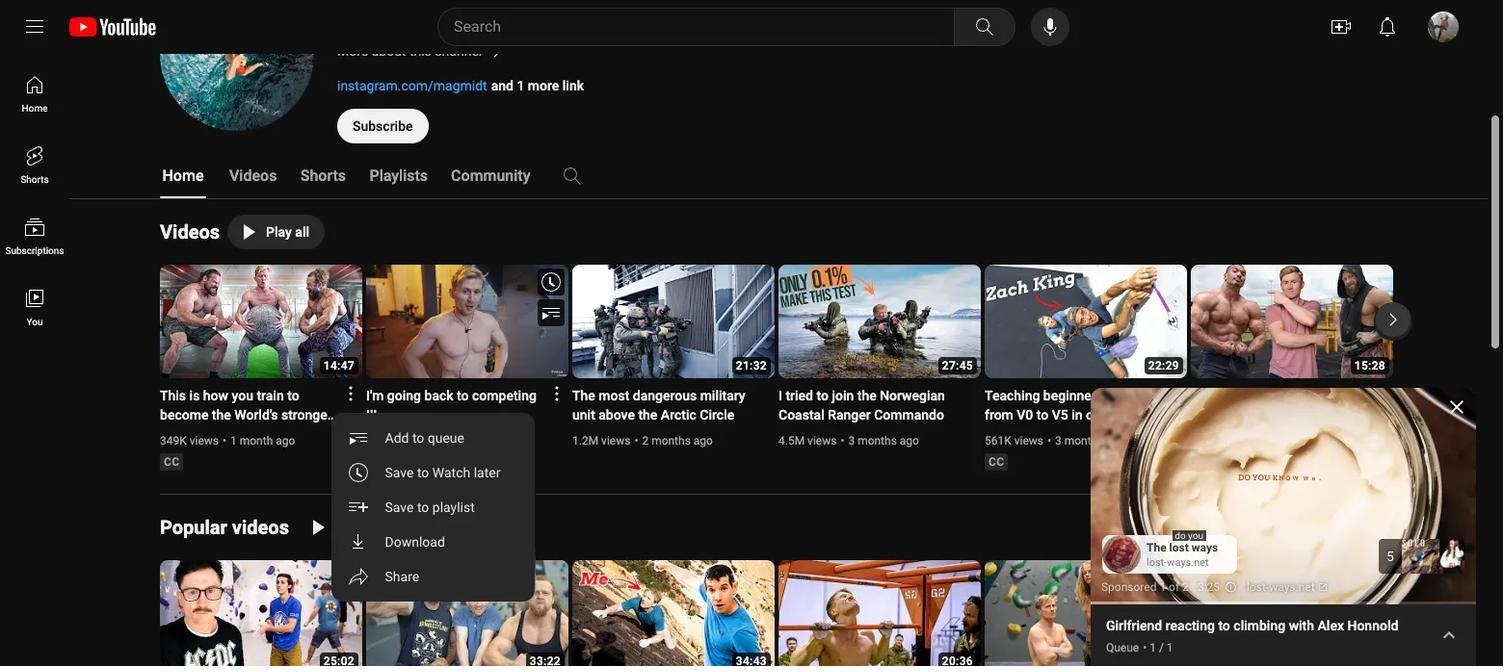 Task type: describe. For each thing, give the bounding box(es) containing it.
world's
[[234, 408, 278, 423]]

girlfriend reacting to climbing with alex honnold queue • 1 / 1
[[1106, 619, 1399, 655]]

27:45
[[942, 359, 973, 373]]

more
[[337, 43, 368, 59]]

from
[[985, 408, 1014, 423]]

i
[[779, 388, 782, 404]]

to left watch
[[418, 465, 430, 481]]

views for is
[[190, 435, 219, 448]]

27:45 link
[[779, 265, 981, 381]]

play all text field for bottom play all link
[[335, 520, 379, 536]]

videos
[[232, 517, 289, 540]]

and 1 more link button
[[491, 78, 584, 93]]

month
[[240, 435, 273, 448]]

climbing
[[1234, 619, 1286, 634]]

1.2m views for most
[[1191, 435, 1249, 448]]

avatar image image
[[1428, 12, 1459, 42]]

21 minutes, 32 seconds element
[[736, 359, 767, 373]]

15:28
[[1355, 359, 1386, 373]]

community
[[451, 167, 530, 185]]

exercises
[[1269, 427, 1326, 442]]

my ad center image
[[1225, 574, 1237, 601]]

add to queue
[[385, 431, 465, 446]]

15 minutes, 28 seconds element
[[1355, 359, 1386, 373]]

lost
[[1170, 542, 1189, 555]]

14:20
[[530, 359, 561, 373]]

more
[[528, 78, 559, 93]]

add
[[385, 431, 410, 446]]

to left go
[[1128, 388, 1140, 404]]

to inside i'm going back to competing !!!
[[457, 388, 469, 404]]

teaching
[[985, 388, 1040, 404]]

0 vertical spatial play all link
[[227, 215, 325, 250]]

save to watch later
[[385, 465, 501, 481]]

coastal
[[779, 408, 825, 423]]

months for going
[[446, 435, 485, 448]]

to inside option
[[418, 500, 430, 516]]

1.99m subscribers
[[415, 12, 527, 28]]

1 right '/'
[[1167, 641, 1173, 655]]

arctic
[[661, 408, 697, 423]]

ranger
[[828, 408, 871, 423]]

|
[[985, 427, 988, 442]]

ago for i tried to join the norwegian coastal ranger commando
[[900, 435, 919, 448]]

sponsored 1 of 2 · 3:25
[[1102, 581, 1220, 595]]

2 months ago for to
[[437, 435, 507, 448]]

going
[[387, 388, 421, 404]]

Search text field
[[454, 14, 950, 40]]

videos link
[[160, 219, 220, 246]]

1.2m for the most dangerous military unit above the arctic circle
[[572, 435, 599, 448]]

4.5m views
[[779, 435, 837, 448]]

lost-ways.net
[[1247, 581, 1315, 595]]

you inside this is how you train to become the world's strongest man
[[232, 388, 253, 404]]

1.2m for powerlifters try to complete the most difficult calisthenics exercises
[[1191, 435, 1217, 448]]

1 right and
[[517, 78, 525, 93]]

channel
[[435, 43, 482, 59]]

more about this channel link
[[337, 39, 916, 63]]

instagram.com/magmidt link
[[337, 78, 487, 93]]

alex
[[1318, 619, 1344, 634]]

share option
[[332, 560, 536, 595]]

strongest
[[281, 408, 339, 423]]

months for most
[[652, 435, 691, 448]]

playlists
[[370, 167, 428, 185]]

join
[[832, 388, 854, 404]]

22 minutes, 29 seconds element
[[1149, 359, 1180, 373]]

3 for ranger
[[848, 435, 855, 448]]

/
[[1159, 641, 1164, 655]]

how for you
[[203, 388, 228, 404]]

this is how you train to become the world's strongest man
[[160, 388, 339, 442]]

ago for the most dangerous military unit above the arctic circle
[[694, 435, 713, 448]]

views for tried
[[808, 435, 837, 448]]

link
[[563, 78, 584, 93]]

honnold
[[1348, 619, 1399, 634]]

561k views
[[985, 435, 1044, 448]]

34 minutes, 43 seconds element
[[736, 656, 767, 667]]

this is how you train to become the world's strongest man link
[[160, 386, 339, 442]]

the inside powerlifters try to complete the most difficult calisthenics exercises
[[1191, 408, 1210, 423]]

most inside powerlifters try to complete the most difficult calisthenics exercises
[[1214, 408, 1245, 423]]

to inside i tried to join the norwegian coastal ranger commando
[[817, 388, 829, 404]]

above
[[599, 408, 635, 423]]

subscribers
[[457, 12, 527, 28]]

ago for powerlifters try to complete the most difficult calisthenics exercises
[[1312, 435, 1332, 448]]

download
[[385, 535, 446, 550]]

popular videos link
[[160, 515, 289, 542]]

960k
[[366, 435, 393, 448]]

i'm going back to competing !!! link
[[366, 386, 545, 425]]

share
[[385, 570, 420, 585]]

powerlifters try to complete the most difficult calisthenics exercises
[[1191, 388, 1359, 442]]

subscribe
[[353, 119, 413, 134]]

1.99 million subscribers element
[[415, 12, 527, 28]]

views for going
[[396, 435, 425, 448]]

this
[[160, 388, 186, 404]]

5
[[1387, 549, 1394, 565]]

play all text field for play all link to the top
[[266, 225, 309, 240]]

lost- inside the lost ways lost-ways.net
[[1147, 557, 1167, 569]]

cc for teaching beginner how to go from v0 to v5 in one session |   zach king
[[989, 456, 1005, 469]]

views for most
[[601, 435, 631, 448]]

to inside the girlfriend reacting to climbing with alex honnold queue • 1 / 1
[[1219, 619, 1230, 634]]

difficult
[[1248, 408, 1294, 423]]

and
[[491, 78, 514, 93]]

videos inside tab list
[[229, 167, 277, 185]]

all for bottom play all link
[[364, 520, 379, 536]]

views for try
[[1220, 435, 1249, 448]]

14 minutes, 20 seconds element
[[530, 359, 561, 373]]

21:32 link
[[572, 265, 775, 381]]

1 left 'month'
[[230, 435, 237, 448]]

2 for dangerous
[[642, 435, 649, 448]]

try
[[1268, 388, 1284, 404]]

1 horizontal spatial shorts
[[300, 167, 346, 185]]

960k views
[[366, 435, 425, 448]]

349k
[[160, 435, 187, 448]]

back
[[425, 388, 454, 404]]

•
[[1143, 641, 1147, 655]]

complete
[[1302, 388, 1359, 404]]

girlfriend
[[1106, 619, 1162, 634]]

the most dangerous military unit above the arctic circle link
[[572, 386, 752, 425]]

playlist
[[433, 500, 475, 516]]

you inside youtube video player element
[[1188, 531, 1204, 541]]

king
[[1025, 427, 1052, 442]]

25 minutes, 2 seconds element
[[324, 656, 355, 667]]

teaching beginner how to go from v0 to v5 in one session |   zach king link
[[985, 386, 1164, 442]]

sponsored
[[1102, 581, 1157, 595]]

the inside i tried to join the norwegian coastal ranger commando
[[857, 388, 877, 404]]

more about this channel
[[337, 43, 482, 59]]

teaching beginner how to go from v0 to v5 in one session |   zach king
[[985, 388, 1159, 442]]

play all for bottom play all link
[[335, 520, 379, 536]]

subscriptions link
[[4, 200, 66, 272]]



Task type: locate. For each thing, give the bounding box(es) containing it.
5 views from the left
[[1014, 435, 1044, 448]]

months right 4
[[1270, 435, 1310, 448]]

561k
[[985, 435, 1012, 448]]

views left 4
[[1220, 435, 1249, 448]]

1 1.2m views from the left
[[572, 435, 631, 448]]

1 horizontal spatial how
[[1100, 388, 1125, 404]]

ago for i'm going back to competing !!!
[[488, 435, 507, 448]]

1 3 from the left
[[848, 435, 855, 448]]

seek slider slider
[[1085, 591, 1476, 610]]

the left lost
[[1147, 542, 1167, 555]]

cc for i'm going back to competing !!!
[[370, 456, 386, 469]]

play all text field up 14:47 link on the left of the page
[[266, 225, 309, 240]]

0 vertical spatial most
[[599, 388, 630, 404]]

ago down commando
[[900, 435, 919, 448]]

1 vertical spatial lost-
[[1247, 581, 1269, 595]]

to right add
[[413, 431, 425, 446]]

you up world's
[[232, 388, 253, 404]]

you
[[27, 317, 43, 328]]

3 ago from the left
[[694, 435, 713, 448]]

1 left of
[[1160, 581, 1166, 595]]

months down the i tried to join the norwegian coastal ranger commando link
[[858, 435, 897, 448]]

1 cc from the left
[[164, 456, 180, 469]]

1 vertical spatial play all link
[[297, 511, 394, 545]]

2 months ago up later
[[437, 435, 507, 448]]

3 right king
[[1055, 435, 1062, 448]]

1 horizontal spatial all
[[364, 520, 379, 536]]

0 horizontal spatial home
[[22, 103, 48, 114]]

ago down 'circle'
[[694, 435, 713, 448]]

1 inside youtube video player element
[[1160, 581, 1166, 595]]

unit
[[572, 408, 595, 423]]

1 horizontal spatial 3
[[1055, 435, 1062, 448]]

the down dangerous
[[638, 408, 658, 423]]

circle
[[700, 408, 735, 423]]

i'm going back to competing !!!
[[366, 388, 537, 423]]

list box containing add to queue
[[332, 413, 536, 602]]

norwegian
[[880, 388, 945, 404]]

of
[[1169, 581, 1180, 595]]

0 horizontal spatial 2 months ago
[[437, 435, 507, 448]]

train
[[257, 388, 284, 404]]

cc
[[164, 456, 180, 469], [370, 456, 386, 469], [989, 456, 1005, 469], [1195, 456, 1211, 469]]

·
[[1192, 581, 1195, 595]]

months down arctic
[[652, 435, 691, 448]]

save down 960k views
[[385, 465, 414, 481]]

1.2m
[[572, 435, 599, 448], [1191, 435, 1217, 448]]

0 horizontal spatial 2
[[437, 435, 443, 448]]

play for play all link to the top
[[266, 225, 292, 240]]

one
[[1086, 408, 1109, 423]]

shorts up subscriptions link
[[21, 174, 49, 185]]

play all for play all link to the top
[[266, 225, 309, 240]]

the inside the lost ways lost-ways.net
[[1147, 542, 1167, 555]]

dangerous
[[633, 388, 697, 404]]

popular videos
[[160, 517, 289, 540]]

0 horizontal spatial videos
[[160, 221, 220, 244]]

4 months ago
[[1261, 435, 1332, 448]]

lost- inside "link"
[[1247, 581, 1269, 595]]

to right reacting
[[1219, 619, 1230, 634]]

2 up "save to watch later"
[[437, 435, 443, 448]]

2 months from the left
[[652, 435, 691, 448]]

ways.net down lost
[[1167, 557, 1209, 569]]

views right 349k
[[190, 435, 219, 448]]

1 vertical spatial play all
[[335, 520, 379, 536]]

shorts left playlists
[[300, 167, 346, 185]]

download option
[[332, 525, 536, 560]]

3 months ago down commando
[[848, 435, 919, 448]]

cc down "561k"
[[989, 456, 1005, 469]]

how inside this is how you train to become the world's strongest man
[[203, 388, 228, 404]]

military
[[700, 388, 746, 404]]

0 vertical spatial home
[[22, 103, 48, 114]]

1 horizontal spatial 1.2m views
[[1191, 435, 1249, 448]]

6 ago from the left
[[1312, 435, 1332, 448]]

views for beginner
[[1014, 435, 1044, 448]]

2 inside youtube video player element
[[1183, 581, 1189, 595]]

cc for powerlifters try to complete the most difficult calisthenics exercises
[[1195, 456, 1211, 469]]

0 vertical spatial all
[[295, 225, 309, 240]]

play left download
[[335, 520, 361, 536]]

play all link right the "videos" link
[[227, 215, 325, 250]]

0 horizontal spatial the
[[572, 388, 595, 404]]

1 horizontal spatial you
[[1188, 531, 1204, 541]]

16 minutes, 43 seconds element
[[1149, 656, 1180, 667]]

1 horizontal spatial most
[[1214, 408, 1245, 423]]

to right train
[[287, 388, 299, 404]]

22:29
[[1149, 359, 1180, 373]]

2 horizontal spatial 2
[[1183, 581, 1189, 595]]

cc down calisthenics
[[1195, 456, 1211, 469]]

0 horizontal spatial lost-
[[1147, 557, 1167, 569]]

queue
[[428, 431, 465, 446]]

you up ways
[[1188, 531, 1204, 541]]

most inside the most dangerous military unit above the arctic circle
[[599, 388, 630, 404]]

0 horizontal spatial 3 months ago
[[848, 435, 919, 448]]

21:32
[[736, 359, 767, 373]]

save up download
[[385, 500, 414, 516]]

ago for this is how you train to become the world's strongest man
[[276, 435, 295, 448]]

1 2 months ago from the left
[[437, 435, 507, 448]]

do
[[1175, 531, 1186, 541]]

how inside the teaching beginner how to go from v0 to v5 in one session |   zach king
[[1100, 388, 1125, 404]]

1 horizontal spatial play all text field
[[335, 520, 379, 536]]

zach
[[992, 427, 1022, 442]]

tried
[[786, 388, 813, 404]]

1 horizontal spatial 3 months ago
[[1055, 435, 1126, 448]]

2 views from the left
[[396, 435, 425, 448]]

ago down complete
[[1312, 435, 1332, 448]]

lost-ways.net link
[[1247, 576, 1328, 601]]

!!!
[[366, 408, 377, 423]]

how right is
[[203, 388, 228, 404]]

powerlifters try to complete the most difficult calisthenics exercises link
[[1191, 386, 1370, 442]]

2 down the most dangerous military unit above the arctic circle
[[642, 435, 649, 448]]

ways.net inside the lost ways lost-ways.net
[[1167, 557, 1209, 569]]

0 vertical spatial the
[[572, 388, 595, 404]]

to right the back
[[457, 388, 469, 404]]

views down v0 at the right of page
[[1014, 435, 1044, 448]]

2 months ago down arctic
[[642, 435, 713, 448]]

2 save from the top
[[385, 500, 414, 516]]

1 how from the left
[[203, 388, 228, 404]]

how for to
[[1100, 388, 1125, 404]]

1 vertical spatial save
[[385, 500, 414, 516]]

play all up 14:47 link on the left of the page
[[266, 225, 309, 240]]

list box
[[332, 413, 536, 602]]

6 views from the left
[[1220, 435, 1249, 448]]

months
[[446, 435, 485, 448], [652, 435, 691, 448], [858, 435, 897, 448], [1065, 435, 1104, 448], [1270, 435, 1310, 448]]

the
[[857, 388, 877, 404], [212, 408, 231, 423], [638, 408, 658, 423], [1191, 408, 1210, 423]]

0 vertical spatial videos
[[229, 167, 277, 185]]

4 views from the left
[[808, 435, 837, 448]]

1 vertical spatial you
[[1188, 531, 1204, 541]]

go
[[1144, 388, 1159, 404]]

tab list containing home
[[160, 153, 733, 199]]

1 vertical spatial most
[[1214, 408, 1245, 423]]

0 horizontal spatial 3
[[848, 435, 855, 448]]

i tried to join the norwegian coastal ranger commando
[[779, 388, 945, 423]]

to inside powerlifters try to complete the most difficult calisthenics exercises
[[1287, 388, 1299, 404]]

cc down 960k
[[370, 456, 386, 469]]

0 vertical spatial play all
[[266, 225, 309, 240]]

about
[[372, 43, 406, 59]]

1 horizontal spatial play all
[[335, 520, 379, 536]]

shorts
[[300, 167, 346, 185], [21, 174, 49, 185]]

5 months from the left
[[1270, 435, 1310, 448]]

the most dangerous military unit above the arctic circle
[[572, 388, 746, 423]]

save for save to playlist
[[385, 500, 414, 516]]

months for try
[[1270, 435, 1310, 448]]

Play all text field
[[266, 225, 309, 240], [335, 520, 379, 536]]

play all left download
[[335, 520, 379, 536]]

1 vertical spatial all
[[364, 520, 379, 536]]

0 horizontal spatial how
[[203, 388, 228, 404]]

3 months ago for commando
[[848, 435, 919, 448]]

2 1.2m views from the left
[[1191, 435, 1249, 448]]

views right 960k
[[396, 435, 425, 448]]

1 months from the left
[[446, 435, 485, 448]]

1 vertical spatial the
[[1147, 542, 1167, 555]]

2 3 from the left
[[1055, 435, 1062, 448]]

save to playlist option
[[332, 491, 536, 525]]

0 horizontal spatial all
[[295, 225, 309, 240]]

33 minutes, 22 seconds element
[[530, 656, 561, 667]]

lost- right my ad center icon
[[1247, 581, 1269, 595]]

the left world's
[[212, 408, 231, 423]]

0 horizontal spatial shorts
[[21, 174, 49, 185]]

play all link
[[227, 215, 325, 250], [297, 511, 394, 545]]

0 vertical spatial you
[[232, 388, 253, 404]]

watch
[[433, 465, 471, 481]]

1 right •
[[1150, 641, 1156, 655]]

play all text field left download
[[335, 520, 379, 536]]

4
[[1261, 435, 1267, 448]]

shorts link
[[4, 129, 66, 200]]

22:29 link
[[985, 265, 1187, 381]]

play
[[266, 225, 292, 240], [335, 520, 361, 536]]

0 vertical spatial save
[[385, 465, 414, 481]]

1 horizontal spatial ways.net
[[1269, 581, 1315, 595]]

0 vertical spatial lost-
[[1147, 557, 1167, 569]]

1.2m down powerlifters
[[1191, 435, 1217, 448]]

4 months from the left
[[1065, 435, 1104, 448]]

home link
[[4, 58, 66, 129]]

1 vertical spatial play
[[335, 520, 361, 536]]

1 horizontal spatial 2 months ago
[[642, 435, 713, 448]]

15:28 link
[[1191, 265, 1394, 381]]

reacting
[[1166, 619, 1215, 634]]

2 ago from the left
[[488, 435, 507, 448]]

2 months ago for military
[[642, 435, 713, 448]]

3 months from the left
[[858, 435, 897, 448]]

session
[[1112, 408, 1159, 423]]

to right v0 at the right of page
[[1037, 408, 1049, 423]]

0 horizontal spatial play all
[[266, 225, 309, 240]]

lost-
[[1147, 557, 1167, 569], [1247, 581, 1269, 595]]

the right 'join'
[[857, 388, 877, 404]]

2 2 months ago from the left
[[642, 435, 713, 448]]

how
[[203, 388, 228, 404], [1100, 388, 1125, 404]]

ago down session
[[1107, 435, 1126, 448]]

the inside the most dangerous military unit above the arctic circle
[[638, 408, 658, 423]]

1 vertical spatial home
[[162, 167, 204, 185]]

views
[[190, 435, 219, 448], [396, 435, 425, 448], [601, 435, 631, 448], [808, 435, 837, 448], [1014, 435, 1044, 448], [1220, 435, 1249, 448]]

is
[[189, 388, 200, 404]]

the for the lost ways lost-ways.net
[[1147, 542, 1167, 555]]

14 minutes, 47 seconds element
[[324, 359, 355, 373]]

views down above
[[601, 435, 631, 448]]

youtube video player element
[[1085, 388, 1476, 610]]

to
[[287, 388, 299, 404], [457, 388, 469, 404], [817, 388, 829, 404], [1128, 388, 1140, 404], [1287, 388, 1299, 404], [1037, 408, 1049, 423], [413, 431, 425, 446], [418, 465, 430, 481], [418, 500, 430, 516], [1219, 619, 1230, 634]]

months up watch
[[446, 435, 485, 448]]

3 down ranger
[[848, 435, 855, 448]]

competing
[[472, 388, 537, 404]]

i tried to join the norwegian coastal ranger commando link
[[779, 386, 958, 425]]

lost- up sponsored 1 of 2 · 3:25
[[1147, 557, 1167, 569]]

home
[[22, 103, 48, 114], [162, 167, 204, 185]]

ways.net up 'with'
[[1269, 581, 1315, 595]]

1 vertical spatial play all text field
[[335, 520, 379, 536]]

1 vertical spatial videos
[[160, 221, 220, 244]]

1 horizontal spatial videos
[[229, 167, 277, 185]]

the inside this is how you train to become the world's strongest man
[[212, 408, 231, 423]]

3 views from the left
[[601, 435, 631, 448]]

all for play all link to the top
[[295, 225, 309, 240]]

2 cc from the left
[[370, 456, 386, 469]]

4.5m
[[779, 435, 805, 448]]

calisthenics
[[1191, 427, 1265, 442]]

popular
[[160, 517, 227, 540]]

most up above
[[599, 388, 630, 404]]

1 horizontal spatial 1.2m
[[1191, 435, 1217, 448]]

ways.net
[[1167, 557, 1209, 569], [1269, 581, 1315, 595]]

to right 'try'
[[1287, 388, 1299, 404]]

play all
[[266, 225, 309, 240], [335, 520, 379, 536]]

1 views from the left
[[190, 435, 219, 448]]

ago up later
[[488, 435, 507, 448]]

save to watch later option
[[332, 456, 536, 491]]

months down 'in'
[[1065, 435, 1104, 448]]

3:25
[[1198, 581, 1220, 595]]

0 vertical spatial play all text field
[[266, 225, 309, 240]]

4 cc from the left
[[1195, 456, 1211, 469]]

1 horizontal spatial home
[[162, 167, 204, 185]]

become
[[160, 408, 209, 423]]

2 how from the left
[[1100, 388, 1125, 404]]

1.2m views for above
[[572, 435, 631, 448]]

most up calisthenics
[[1214, 408, 1245, 423]]

to left 'join'
[[817, 388, 829, 404]]

1 horizontal spatial 2
[[642, 435, 649, 448]]

3 months ago down the one
[[1055, 435, 1126, 448]]

None search field
[[403, 8, 1020, 46]]

the inside the most dangerous military unit above the arctic circle
[[572, 388, 595, 404]]

months for tried
[[858, 435, 897, 448]]

to left playlist
[[418, 500, 430, 516]]

instagram.com/magmidt and 1 more link
[[337, 78, 584, 93]]

1 save from the top
[[385, 465, 414, 481]]

5 ago from the left
[[1107, 435, 1126, 448]]

1.2m views left 4
[[1191, 435, 1249, 448]]

14:47
[[324, 359, 355, 373]]

to inside this is how you train to become the world's strongest man
[[287, 388, 299, 404]]

ways.net inside "link"
[[1269, 581, 1315, 595]]

14:47 link
[[160, 265, 362, 381]]

home inside tab list
[[162, 167, 204, 185]]

save inside option
[[385, 500, 414, 516]]

the down powerlifters
[[1191, 408, 1210, 423]]

0 horizontal spatial 1.2m views
[[572, 435, 631, 448]]

1 3 months ago from the left
[[848, 435, 919, 448]]

2 left · in the right bottom of the page
[[1183, 581, 1189, 595]]

ways
[[1192, 542, 1218, 555]]

2 1.2m from the left
[[1191, 435, 1217, 448]]

0 horizontal spatial play
[[266, 225, 292, 240]]

months for beginner
[[1065, 435, 1104, 448]]

0 vertical spatial ways.net
[[1167, 557, 1209, 569]]

play right the "videos" link
[[266, 225, 292, 240]]

add to queue option
[[332, 421, 536, 456]]

1.2m down "unit"
[[572, 435, 599, 448]]

0 horizontal spatial you
[[232, 388, 253, 404]]

save for save to watch later
[[385, 465, 414, 481]]

v0
[[1017, 408, 1033, 423]]

1 1.2m from the left
[[572, 435, 599, 448]]

play for bottom play all link
[[335, 520, 361, 536]]

home up the "videos" link
[[162, 167, 204, 185]]

2 for back
[[437, 435, 443, 448]]

27 minutes, 45 seconds element
[[942, 359, 973, 373]]

1 ago from the left
[[276, 435, 295, 448]]

save inside option
[[385, 465, 414, 481]]

the for the most dangerous military unit above the arctic circle
[[572, 388, 595, 404]]

0 horizontal spatial most
[[599, 388, 630, 404]]

1 horizontal spatial lost-
[[1247, 581, 1269, 595]]

0 vertical spatial play
[[266, 225, 292, 240]]

2 3 months ago from the left
[[1055, 435, 1126, 448]]

0 horizontal spatial play all text field
[[266, 225, 309, 240]]

Subscribe text field
[[353, 119, 413, 134]]

most
[[599, 388, 630, 404], [1214, 408, 1245, 423]]

1.99m
[[415, 12, 453, 28]]

cc for this is how you train to become the world's strongest man
[[164, 456, 180, 469]]

subscribe button
[[337, 109, 428, 144]]

20 minutes, 36 seconds element
[[942, 656, 973, 667]]

the up "unit"
[[572, 388, 595, 404]]

1 vertical spatial ways.net
[[1269, 581, 1315, 595]]

cc down 349k
[[164, 456, 180, 469]]

0 horizontal spatial ways.net
[[1167, 557, 1209, 569]]

14:20 link
[[366, 265, 569, 381]]

3 cc from the left
[[989, 456, 1005, 469]]

how up the one
[[1100, 388, 1125, 404]]

videos
[[229, 167, 277, 185], [160, 221, 220, 244]]

girlfriend reacting to climbing with alex honnold by magnus midtbø 36 minutes element
[[1106, 617, 1430, 636]]

views right the 4.5m
[[808, 435, 837, 448]]

4 ago from the left
[[900, 435, 919, 448]]

3 months ago for v5
[[1055, 435, 1126, 448]]

349k views
[[160, 435, 219, 448]]

1.2m views down above
[[572, 435, 631, 448]]

save
[[385, 465, 414, 481], [385, 500, 414, 516]]

save to playlist
[[385, 500, 475, 516]]

ago for teaching beginner how to go from v0 to v5 in one session |   zach king
[[1107, 435, 1126, 448]]

0 horizontal spatial 1.2m
[[572, 435, 599, 448]]

3 for to
[[1055, 435, 1062, 448]]

ago right 'month'
[[276, 435, 295, 448]]

do you
[[1175, 531, 1204, 541]]

beginner
[[1044, 388, 1096, 404]]

1 horizontal spatial the
[[1147, 542, 1167, 555]]

1 horizontal spatial play
[[335, 520, 361, 536]]

tab list
[[160, 153, 733, 199]]

home up shorts link
[[22, 103, 48, 114]]

instagram.com/magmidt
[[337, 78, 487, 93]]

play all link up share on the bottom of the page
[[297, 511, 394, 545]]



Task type: vqa. For each thing, say whether or not it's contained in the screenshot.


